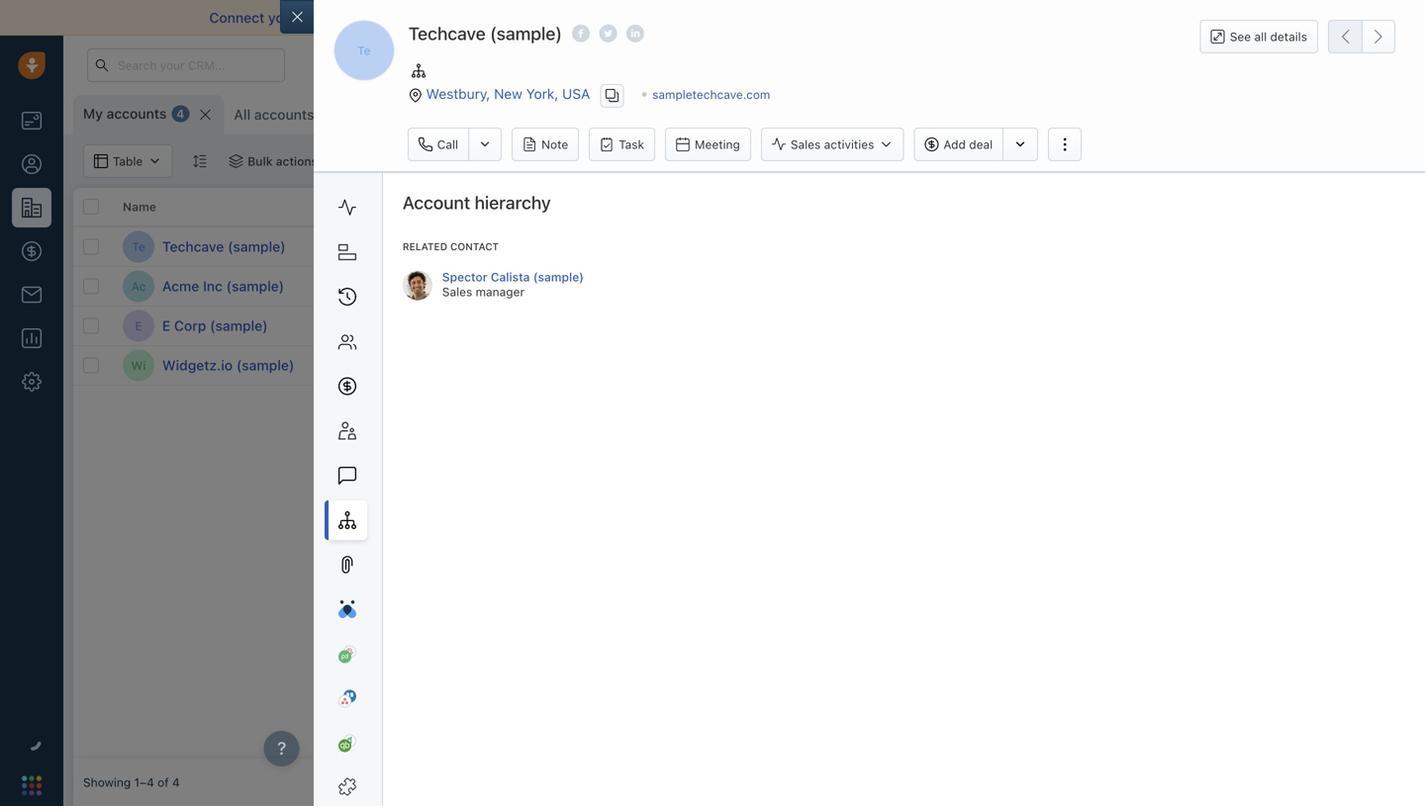 Task type: locate. For each thing, give the bounding box(es) containing it.
accounts right my
[[107, 105, 167, 122]]

1 filter applied
[[365, 154, 447, 168]]

way
[[606, 9, 632, 26]]

contact
[[450, 241, 499, 252]]

have
[[1078, 9, 1108, 26]]

1 vertical spatial 1
[[365, 154, 371, 168]]

1 horizontal spatial te
[[357, 43, 371, 57]]

(sample) down e corp (sample) link
[[236, 357, 294, 374]]

(sample) right inc
[[226, 278, 284, 295]]

showing
[[83, 776, 131, 790]]

0 horizontal spatial container_wx8msf4aqz5i3rn1 image
[[229, 154, 243, 168]]

press space to select this row. row containing e corp (sample)
[[73, 307, 370, 347]]

filter
[[374, 154, 401, 168]]

2 to from the left
[[1112, 9, 1125, 26]]

sampleacme.com row group
[[370, 228, 1426, 386]]

calista
[[491, 270, 530, 284]]

sales left activities
[[791, 137, 821, 151]]

container_wx8msf4aqz5i3rn1 image
[[229, 154, 243, 168], [344, 154, 358, 168]]

deliverability
[[429, 9, 512, 26]]

sales activities button
[[761, 128, 914, 161], [761, 128, 904, 161]]

0 horizontal spatial techcave (sample)
[[162, 239, 286, 255]]

dialog
[[280, 0, 1426, 807]]

bulk
[[248, 154, 273, 168]]

1
[[1291, 54, 1297, 66], [365, 154, 371, 168]]

0 vertical spatial 1
[[1291, 54, 1297, 66]]

to right mailbox on the top left of page
[[355, 9, 369, 26]]

techcave
[[409, 23, 486, 44], [162, 239, 224, 255]]

account hierarchy
[[403, 192, 551, 213]]

conversations.
[[725, 9, 821, 26]]

note button
[[512, 128, 579, 161]]

widgetz.io (sample) link
[[162, 356, 294, 376]]

1 horizontal spatial sales
[[791, 137, 821, 151]]

techcave up 'acme'
[[162, 239, 224, 255]]

(sample)
[[490, 23, 562, 44], [228, 239, 286, 255], [533, 270, 584, 284], [226, 278, 284, 295], [210, 318, 268, 334], [236, 357, 294, 374]]

enable
[[544, 9, 588, 26]]

inc
[[203, 278, 223, 295]]

dialog containing techcave (sample)
[[280, 0, 1426, 807]]

o
[[602, 108, 611, 122]]

1 horizontal spatial accounts
[[254, 106, 314, 123]]

spector calista (sample) sales manager
[[442, 270, 584, 299]]

so
[[993, 9, 1009, 26]]

container_wx8msf4aqz5i3rn1 image left bulk
[[229, 154, 243, 168]]

e
[[162, 318, 171, 334], [135, 319, 142, 333]]

connect your mailbox link
[[209, 9, 355, 26]]

2 container_wx8msf4aqz5i3rn1 image from the left
[[344, 154, 358, 168]]

twitter circled image
[[599, 23, 617, 44]]

1 horizontal spatial techcave
[[409, 23, 486, 44]]

1 vertical spatial te
[[132, 240, 145, 254]]

0 vertical spatial sales
[[791, 137, 821, 151]]

techcave up westbury,
[[409, 23, 486, 44]]

0 horizontal spatial te
[[132, 240, 145, 254]]

0 horizontal spatial e
[[135, 319, 142, 333]]

all accounts button
[[224, 95, 324, 135], [234, 106, 314, 123]]

improve
[[372, 9, 425, 26]]

facebook circled image
[[572, 23, 590, 44]]

note
[[542, 137, 569, 151]]

row group
[[73, 228, 370, 386]]

1 j image from the top
[[381, 310, 413, 342]]

container_wx8msf4aqz5i3rn1 image inside 1 filter applied button
[[344, 154, 358, 168]]

te
[[357, 43, 371, 57], [132, 240, 145, 254]]

container_wx8msf4aqz5i3rn1 image for bulk actions button
[[229, 154, 243, 168]]

techcave (sample) down name 'row'
[[162, 239, 286, 255]]

4 inside my accounts 4
[[177, 107, 185, 121]]

1–4
[[134, 776, 154, 790]]

cell
[[519, 228, 667, 266], [667, 228, 816, 266], [816, 228, 964, 266], [964, 228, 1113, 266], [1113, 228, 1261, 266], [1261, 228, 1410, 266], [1410, 228, 1426, 266], [667, 267, 816, 306], [816, 267, 964, 306], [964, 267, 1113, 306], [1113, 267, 1261, 306], [1261, 267, 1410, 306], [1410, 267, 1426, 306], [519, 307, 667, 346], [667, 307, 816, 346], [816, 307, 964, 346], [964, 307, 1113, 346], [1113, 307, 1261, 346], [1261, 307, 1410, 346], [1410, 307, 1426, 346], [519, 347, 667, 385], [667, 347, 816, 385], [816, 347, 964, 385], [964, 347, 1113, 385], [1113, 347, 1261, 385], [1261, 347, 1410, 385], [1410, 347, 1426, 385]]

press space to select this row. row containing techcave (sample)
[[73, 228, 370, 267]]

1 vertical spatial sales
[[442, 285, 473, 299]]

0 vertical spatial j image
[[381, 310, 413, 342]]

meeting
[[695, 137, 740, 151]]

j image
[[381, 310, 413, 342], [381, 350, 413, 382]]

linkedin circled image
[[627, 23, 644, 44]]

0 horizontal spatial techcave
[[162, 239, 224, 255]]

1 vertical spatial of
[[158, 776, 169, 790]]

sales activities
[[791, 137, 875, 151]]

related contact
[[403, 241, 499, 252]]

te inside the press space to select this row. row
[[132, 240, 145, 254]]

1 horizontal spatial e
[[162, 318, 171, 334]]

(sample) inside techcave (sample) link
[[228, 239, 286, 255]]

to left start
[[1112, 9, 1125, 26]]

sales down spector
[[442, 285, 473, 299]]

container_wx8msf4aqz5i3rn1 image inside bulk actions button
[[229, 154, 243, 168]]

so you don't have to start from scratch.
[[993, 9, 1251, 26]]

e corp (sample)
[[162, 318, 268, 334]]

westbury,
[[426, 86, 490, 102]]

4 right 1–4
[[172, 776, 180, 790]]

1 to from the left
[[355, 9, 369, 26]]

mailbox
[[301, 9, 352, 26]]

l image
[[381, 271, 413, 302]]

1 horizontal spatial container_wx8msf4aqz5i3rn1 image
[[344, 154, 358, 168]]

(sample) inside spector calista (sample) sales manager
[[533, 270, 584, 284]]

techcave (sample) up westbury, new york, usa
[[409, 23, 562, 44]]

scratch.
[[1198, 9, 1251, 26]]

all accounts
[[234, 106, 314, 123]]

1 horizontal spatial of
[[670, 9, 683, 26]]

bulk actions
[[248, 154, 318, 168]]

add deal
[[944, 137, 993, 151]]

task button
[[589, 128, 655, 161]]

0 vertical spatial of
[[670, 9, 683, 26]]

1 container_wx8msf4aqz5i3rn1 image from the left
[[229, 154, 243, 168]]

1 horizontal spatial techcave (sample)
[[409, 23, 562, 44]]

sales
[[791, 137, 821, 151], [442, 285, 473, 299]]

(sample) up acme inc (sample)
[[228, 239, 286, 255]]

(sample) right the calista
[[533, 270, 584, 284]]

1 vertical spatial j image
[[381, 350, 413, 382]]

task
[[619, 137, 645, 151]]

1 left filter on the top left
[[365, 154, 371, 168]]

0 vertical spatial te
[[357, 43, 371, 57]]

press space to select this row. row
[[73, 228, 370, 267], [370, 228, 1426, 267], [73, 267, 370, 307], [370, 267, 1426, 307], [73, 307, 370, 347], [370, 307, 1426, 347], [73, 347, 370, 386], [370, 347, 1426, 386]]

press space to select this row. row containing acme inc (sample)
[[73, 267, 370, 307]]

email
[[687, 9, 722, 26]]

0 horizontal spatial to
[[355, 9, 369, 26]]

container_wx8msf4aqz5i3rn1 image left filter on the top left
[[344, 154, 358, 168]]

e up wi
[[135, 319, 142, 333]]

1 vertical spatial techcave
[[162, 239, 224, 255]]

call
[[437, 137, 459, 151]]

add deal button
[[914, 128, 1003, 161]]

ac
[[131, 280, 146, 294]]

1 horizontal spatial 1
[[1291, 54, 1297, 66]]

spector calista (sample) link
[[442, 270, 584, 284]]

0 horizontal spatial accounts
[[107, 105, 167, 122]]

techcave (sample)
[[409, 23, 562, 44], [162, 239, 286, 255]]

of
[[670, 9, 683, 26], [158, 776, 169, 790]]

0 vertical spatial 4
[[177, 107, 185, 121]]

1 inside button
[[365, 154, 371, 168]]

widgetz.io (sample)
[[162, 357, 294, 374]]

add
[[944, 137, 966, 151]]

my
[[83, 105, 103, 122]]

connect your mailbox to improve deliverability and enable 2-way sync of email conversations.
[[209, 9, 821, 26]]

1 down the details
[[1291, 54, 1297, 66]]

1 vertical spatial techcave (sample)
[[162, 239, 286, 255]]

0 horizontal spatial sales
[[442, 285, 473, 299]]

accounts right all
[[254, 106, 314, 123]]

of right 1–4
[[158, 776, 169, 790]]

press space to select this row. row containing widgetz.io (sample)
[[73, 347, 370, 386]]

techcave (sample) inside row group
[[162, 239, 286, 255]]

accounts
[[107, 105, 167, 122], [254, 106, 314, 123]]

(sample) up "widgetz.io (sample)"
[[210, 318, 268, 334]]

to
[[355, 9, 369, 26], [1112, 9, 1125, 26]]

e left corp
[[162, 318, 171, 334]]

4 down search your crm... text field
[[177, 107, 185, 121]]

e for e
[[135, 319, 142, 333]]

1 horizontal spatial to
[[1112, 9, 1125, 26]]

from
[[1163, 9, 1194, 26]]

widgetz.io
[[162, 357, 233, 374]]

grid
[[73, 188, 1426, 759]]

of right sync
[[670, 9, 683, 26]]

e corp (sample) link
[[162, 316, 268, 336]]

0 horizontal spatial 1
[[365, 154, 371, 168]]

start
[[1129, 9, 1160, 26]]

2-
[[591, 9, 606, 26]]

4
[[177, 107, 185, 121], [172, 776, 180, 790]]

showing 1–4 of 4
[[83, 776, 180, 790]]



Task type: vqa. For each thing, say whether or not it's contained in the screenshot.
add deal
yes



Task type: describe. For each thing, give the bounding box(es) containing it.
press space to select this row. row containing sampleacme.com
[[370, 267, 1426, 307]]

your
[[268, 9, 297, 26]]

don't
[[1040, 9, 1074, 26]]

call link
[[408, 128, 468, 161]]

sampletechcave.com link
[[653, 88, 771, 101]]

techcave (sample) link
[[162, 237, 286, 257]]

details
[[1271, 30, 1308, 44]]

Search your CRM... text field
[[87, 49, 285, 82]]

sales inside spector calista (sample) sales manager
[[442, 285, 473, 299]]

freshworks switcher image
[[22, 777, 42, 796]]

activities
[[824, 137, 875, 151]]

container_wx8msf4aqz5i3rn1 image for 1 filter applied button
[[344, 154, 358, 168]]

connect
[[209, 9, 265, 26]]

te inside button
[[357, 43, 371, 57]]

see
[[1230, 30, 1252, 44]]

accounts for all
[[254, 106, 314, 123]]

actions
[[276, 154, 318, 168]]

sampletechcave.com
[[653, 88, 771, 101]]

techcave inside techcave (sample) link
[[162, 239, 224, 255]]

spector
[[442, 270, 488, 284]]

related
[[403, 241, 448, 252]]

all
[[1255, 30, 1268, 44]]

1 vertical spatial 4
[[172, 776, 180, 790]]

acme inc (sample) link
[[162, 277, 284, 297]]

te button
[[333, 20, 395, 81]]

grid containing techcave (sample)
[[73, 188, 1426, 759]]

0 horizontal spatial of
[[158, 776, 169, 790]]

call button
[[408, 128, 468, 161]]

and
[[516, 9, 540, 26]]

(sample) inside e corp (sample) link
[[210, 318, 268, 334]]

see all details
[[1230, 30, 1308, 44]]

sampleacme.com link
[[529, 280, 627, 294]]

0 vertical spatial techcave
[[409, 23, 486, 44]]

hierarchy
[[475, 192, 551, 213]]

bulk actions button
[[216, 145, 331, 178]]

1 link
[[1274, 50, 1304, 80]]

applied
[[405, 154, 447, 168]]

⌘
[[588, 108, 598, 122]]

0 vertical spatial techcave (sample)
[[409, 23, 562, 44]]

all
[[234, 106, 251, 123]]

usa
[[563, 86, 590, 102]]

acme
[[162, 278, 199, 295]]

you
[[1012, 9, 1036, 26]]

e for e corp (sample)
[[162, 318, 171, 334]]

corp
[[174, 318, 206, 334]]

deal
[[970, 137, 993, 151]]

my accounts 4
[[83, 105, 185, 122]]

1 filter applied button
[[331, 145, 460, 178]]

see all details button
[[1201, 20, 1319, 53]]

(sample) inside the widgetz.io (sample) 'link'
[[236, 357, 294, 374]]

s image
[[381, 231, 413, 263]]

meeting button
[[665, 128, 751, 161]]

york,
[[526, 86, 559, 102]]

2 j image from the top
[[381, 350, 413, 382]]

row group containing techcave (sample)
[[73, 228, 370, 386]]

sync
[[635, 9, 666, 26]]

1 for 1 filter applied
[[365, 154, 371, 168]]

westbury, new york, usa link
[[426, 86, 590, 102]]

my accounts link
[[83, 104, 167, 124]]

(sample) left facebook circled image
[[490, 23, 562, 44]]

(sample) inside acme inc (sample) link
[[226, 278, 284, 295]]

accounts for my
[[107, 105, 167, 122]]

wi
[[131, 359, 146, 373]]

close image
[[1396, 13, 1406, 23]]

name
[[123, 200, 156, 214]]

account
[[403, 192, 471, 213]]

1 for 1
[[1291, 54, 1297, 66]]

westbury, new york, usa
[[426, 86, 590, 102]]

new
[[494, 86, 523, 102]]

⌘ o
[[588, 108, 611, 122]]

manager
[[476, 285, 525, 299]]

sampleacme.com
[[529, 280, 627, 294]]

name row
[[73, 188, 370, 228]]

acme inc (sample)
[[162, 278, 284, 295]]



